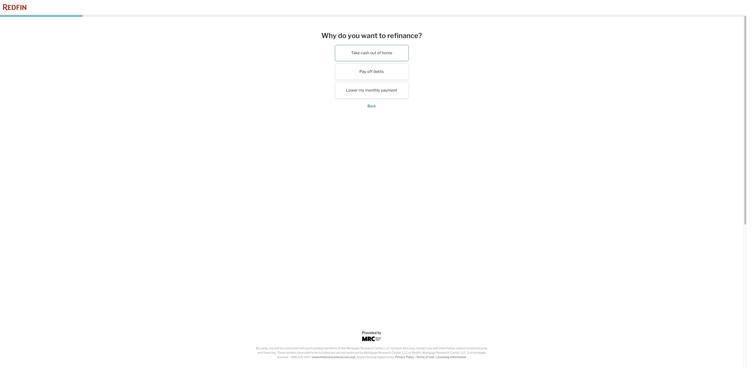 Task type: locate. For each thing, give the bounding box(es) containing it.
1 vertical spatial of
[[338, 347, 340, 350]]

home
[[382, 51, 392, 55], [470, 347, 478, 350]]

).
[[355, 355, 356, 359]]

terms of use link
[[416, 355, 434, 359]]

be down participating
[[314, 351, 318, 355]]

2 vertical spatial of
[[426, 355, 428, 359]]

may
[[409, 347, 415, 350]]

2 horizontal spatial of
[[426, 355, 428, 359]]

off
[[367, 69, 373, 74]]

redfin.
[[412, 351, 422, 355]]

llc
[[385, 347, 390, 350], [402, 351, 408, 355]]

and
[[257, 351, 263, 355]]

research up licensing
[[437, 351, 450, 355]]

want
[[361, 31, 378, 40]]

of right out on the top of page
[[377, 51, 381, 55]]

mortgage
[[346, 347, 360, 350], [364, 351, 378, 355], [422, 351, 436, 355]]

0 horizontal spatial of
[[338, 347, 340, 350]]

you
[[348, 31, 360, 40], [269, 347, 274, 350], [427, 347, 432, 350]]

1 vertical spatial home
[[470, 347, 478, 350]]

|
[[415, 355, 416, 359], [435, 355, 436, 359]]

participating
[[306, 347, 323, 350]]

of left use
[[426, 355, 428, 359]]

by up mortgage research center 'image'
[[378, 331, 382, 335]]

you right 'contact'
[[427, 347, 432, 350]]

0 vertical spatial be
[[280, 347, 283, 350]]

0 horizontal spatial you
[[269, 347, 274, 350]]

back button
[[368, 104, 376, 108]]

1 vertical spatial llc
[[402, 351, 408, 355]]

do
[[338, 31, 346, 40]]

by
[[378, 331, 382, 335], [360, 351, 363, 355]]

to up "is"
[[466, 347, 469, 350]]

home inside why do you want to refinance? option group
[[382, 51, 392, 55]]

1 vertical spatial to
[[311, 351, 314, 355]]

research up opportunity.
[[378, 351, 391, 355]]

0 horizontal spatial to
[[311, 351, 314, 355]]

center,
[[374, 347, 384, 350], [392, 351, 402, 355], [450, 351, 460, 355]]

0 horizontal spatial |
[[415, 355, 416, 359]]

using,
[[260, 347, 268, 350]]

these
[[277, 351, 286, 355]]

financing.
[[263, 351, 277, 355]]

0 horizontal spatial by
[[360, 351, 363, 355]]

| right use
[[435, 355, 436, 359]]

lenders
[[286, 351, 297, 355]]

home up a at the bottom right of page
[[470, 347, 478, 350]]

| down redfin.
[[415, 355, 416, 359]]

of inside by using, you will be connected with participating members of the mortgage research center, llc network who may contact you with information related to home buying and financing. these lenders have paid to be included but are not endorsed by mortgage research center, llc or redfin. mortgage research center, llc. is a mortgage licensee - nmls id 1907 (
[[338, 347, 340, 350]]

1 horizontal spatial center,
[[392, 351, 402, 355]]

opportunity.
[[377, 355, 394, 359]]

research
[[361, 347, 374, 350], [378, 351, 391, 355], [437, 351, 450, 355]]

with
[[299, 347, 305, 350], [433, 347, 439, 350]]

www.nmlsconsumeraccess.org ). equal housing opportunity. privacy policy | terms of use | licensing information
[[312, 355, 466, 359]]

licensee
[[277, 355, 289, 359]]

you right do
[[348, 31, 360, 40]]

1 | from the left
[[415, 355, 416, 359]]

1 horizontal spatial with
[[433, 347, 439, 350]]

network
[[391, 347, 402, 350]]

1 horizontal spatial of
[[377, 51, 381, 55]]

debts
[[373, 69, 384, 74]]

1 vertical spatial by
[[360, 351, 363, 355]]

2 | from the left
[[435, 355, 436, 359]]

mortgage up housing at bottom
[[364, 351, 378, 355]]

to
[[466, 347, 469, 350], [311, 351, 314, 355]]

home right out on the top of page
[[382, 51, 392, 55]]

llc up privacy policy link
[[402, 351, 408, 355]]

be
[[280, 347, 283, 350], [314, 351, 318, 355]]

pay
[[360, 69, 367, 74]]

-
[[289, 355, 290, 359]]

of for members
[[338, 347, 340, 350]]

payment
[[381, 88, 397, 93]]

center, up the information
[[450, 351, 460, 355]]

monthly
[[365, 88, 380, 93]]

the
[[341, 347, 346, 350]]

1 horizontal spatial by
[[378, 331, 382, 335]]

with up have
[[299, 347, 305, 350]]

to up (
[[311, 351, 314, 355]]

1 horizontal spatial you
[[348, 31, 360, 40]]

you for want
[[348, 31, 360, 40]]

1 horizontal spatial be
[[314, 351, 318, 355]]

by up the equal
[[360, 351, 363, 355]]

information
[[439, 347, 455, 350]]

0 vertical spatial llc
[[385, 347, 390, 350]]

center, down network
[[392, 351, 402, 355]]

buying
[[478, 347, 487, 350]]

research up housing at bottom
[[361, 347, 374, 350]]

0 vertical spatial home
[[382, 51, 392, 55]]

center, up opportunity.
[[374, 347, 384, 350]]

you up financing.
[[269, 347, 274, 350]]

who
[[403, 347, 409, 350]]

llc up opportunity.
[[385, 347, 390, 350]]

terms
[[416, 355, 425, 359]]

be up 'these'
[[280, 347, 283, 350]]

out
[[370, 51, 376, 55]]

not
[[341, 351, 346, 355]]

licensing information link
[[436, 355, 466, 359]]

are
[[336, 351, 341, 355]]

1 horizontal spatial |
[[435, 355, 436, 359]]

nmls
[[291, 355, 300, 359]]

0 horizontal spatial be
[[280, 347, 283, 350]]

mortgage up the endorsed
[[346, 347, 360, 350]]

why do you want to refinance?
[[321, 31, 422, 40]]

of for terms
[[426, 355, 428, 359]]

mortgage
[[473, 351, 486, 355]]

of
[[377, 51, 381, 55], [338, 347, 340, 350], [426, 355, 428, 359]]

1 horizontal spatial research
[[378, 351, 391, 355]]

privacy
[[395, 355, 405, 359]]

or
[[409, 351, 411, 355]]

equal
[[357, 355, 365, 359]]

0 horizontal spatial with
[[299, 347, 305, 350]]

0 vertical spatial of
[[377, 51, 381, 55]]

0 horizontal spatial home
[[382, 51, 392, 55]]

you for will
[[269, 347, 274, 350]]

of left 'the' on the left of page
[[338, 347, 340, 350]]

with up use
[[433, 347, 439, 350]]

0 vertical spatial to
[[466, 347, 469, 350]]

1 horizontal spatial home
[[470, 347, 478, 350]]

1 vertical spatial be
[[314, 351, 318, 355]]

housing
[[365, 355, 377, 359]]

mortgage up use
[[422, 351, 436, 355]]

a
[[470, 351, 472, 355]]



Task type: describe. For each thing, give the bounding box(es) containing it.
pay off debts
[[360, 69, 384, 74]]

connected
[[284, 347, 299, 350]]

by inside by using, you will be connected with participating members of the mortgage research center, llc network who may contact you with information related to home buying and financing. these lenders have paid to be included but are not endorsed by mortgage research center, llc or redfin. mortgage research center, llc. is a mortgage licensee - nmls id 1907 (
[[360, 351, 363, 355]]

included
[[319, 351, 330, 355]]

why do you want to refinance? option group
[[273, 45, 470, 98]]

provided
[[362, 331, 377, 335]]

2 horizontal spatial center,
[[450, 351, 460, 355]]

2 horizontal spatial you
[[427, 347, 432, 350]]

take
[[351, 51, 360, 55]]

is
[[467, 351, 470, 355]]

2 with from the left
[[433, 347, 439, 350]]

take cash out of home
[[351, 51, 392, 55]]

information
[[450, 355, 466, 359]]

0 horizontal spatial llc
[[385, 347, 390, 350]]

paid
[[304, 351, 310, 355]]

0 horizontal spatial center,
[[374, 347, 384, 350]]

1 horizontal spatial to
[[466, 347, 469, 350]]

1907
[[304, 355, 311, 359]]

have
[[297, 351, 304, 355]]

lower my monthly payment
[[346, 88, 397, 93]]

use
[[429, 355, 434, 359]]

privacy policy link
[[395, 355, 414, 359]]

provided by
[[362, 331, 382, 335]]

www.nmlsconsumeraccess.org link
[[312, 355, 355, 359]]

will
[[275, 347, 279, 350]]

my
[[359, 88, 364, 93]]

0 horizontal spatial mortgage
[[346, 347, 360, 350]]

contact
[[416, 347, 426, 350]]

by using, you will be connected with participating members of the mortgage research center, llc network who may contact you with information related to home buying and financing. these lenders have paid to be included but are not endorsed by mortgage research center, llc or redfin. mortgage research center, llc. is a mortgage licensee - nmls id 1907 (
[[256, 347, 487, 359]]

lower
[[346, 88, 358, 93]]

but
[[331, 351, 336, 355]]

by
[[256, 347, 260, 350]]

home inside by using, you will be connected with participating members of the mortgage research center, llc network who may contact you with information related to home buying and financing. these lenders have paid to be included but are not endorsed by mortgage research center, llc or redfin. mortgage research center, llc. is a mortgage licensee - nmls id 1907 (
[[470, 347, 478, 350]]

members
[[324, 347, 337, 350]]

(
[[312, 355, 312, 359]]

of inside why do you want to refinance? option group
[[377, 51, 381, 55]]

1 with from the left
[[299, 347, 305, 350]]

www.nmlsconsumeraccess.org
[[312, 355, 355, 359]]

to refinance?
[[379, 31, 422, 40]]

0 horizontal spatial research
[[361, 347, 374, 350]]

related
[[456, 347, 466, 350]]

cash
[[361, 51, 369, 55]]

licensing
[[436, 355, 450, 359]]

policy
[[406, 355, 414, 359]]

2 horizontal spatial research
[[437, 351, 450, 355]]

1 horizontal spatial llc
[[402, 351, 408, 355]]

2 horizontal spatial mortgage
[[422, 351, 436, 355]]

back
[[368, 104, 376, 108]]

llc.
[[461, 351, 467, 355]]

1 horizontal spatial mortgage
[[364, 351, 378, 355]]

endorsed
[[346, 351, 360, 355]]

0 vertical spatial by
[[378, 331, 382, 335]]

why
[[321, 31, 337, 40]]

mortgage research center image
[[362, 337, 381, 341]]

id
[[300, 355, 303, 359]]



Task type: vqa. For each thing, say whether or not it's contained in the screenshot.
first Redfin from the right
no



